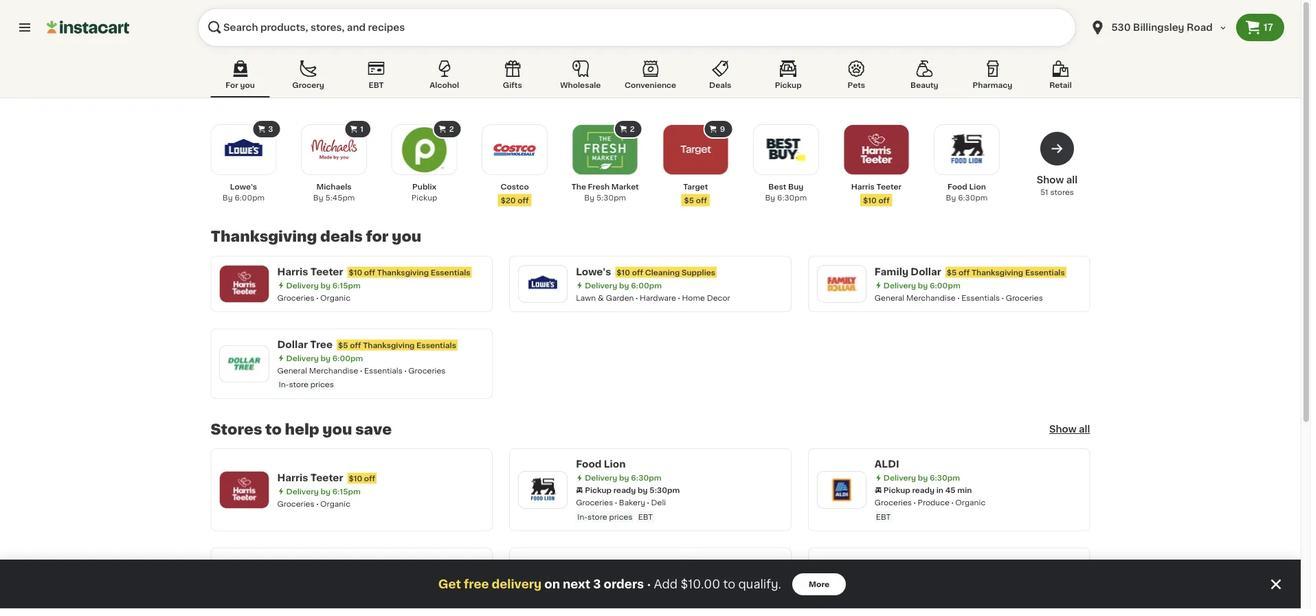 Task type: vqa. For each thing, say whether or not it's contained in the screenshot.
qualify.
yes



Task type: locate. For each thing, give the bounding box(es) containing it.
off right $20 on the left of the page
[[518, 197, 529, 204]]

0 horizontal spatial lion
[[604, 460, 626, 470]]

530 billingsley road button
[[1082, 8, 1237, 47], [1090, 8, 1229, 47]]

0 vertical spatial teeter
[[877, 183, 902, 191]]

by up pickup ready in 45 min
[[918, 475, 929, 482]]

sprouts
[[576, 559, 616, 569]]

thanksgiving inside dollar tree $5 off thanksgiving essentials
[[363, 342, 415, 349]]

1 horizontal spatial harris teeter $10 off
[[852, 183, 902, 204]]

1 530 billingsley road button from the left
[[1082, 8, 1237, 47]]

merchandise for general merchandise essentials groceries in-store prices
[[309, 367, 359, 375]]

0 horizontal spatial 2
[[449, 125, 454, 133]]

$5 inside dollar tree $5 off thanksgiving essentials
[[338, 342, 348, 349]]

1 vertical spatial convenience
[[405, 593, 455, 600]]

in- right dollar tree logo
[[279, 381, 289, 389]]

general
[[875, 294, 905, 302], [277, 367, 307, 375]]

cvs® link
[[809, 548, 1091, 610]]

0 vertical spatial market
[[612, 183, 639, 191]]

organic down "next"
[[576, 599, 607, 606]]

1 2 from the left
[[449, 125, 454, 133]]

5:30pm up deli
[[650, 487, 680, 495]]

1 vertical spatial food
[[576, 460, 602, 470]]

harris teeter $10 off
[[852, 183, 902, 204], [277, 473, 376, 483]]

michaels image
[[311, 127, 358, 173]]

market right fresh
[[612, 183, 639, 191]]

lowe's $10 off cleaning supplies
[[576, 267, 716, 277]]

$5 inside target $5 off
[[685, 197, 695, 204]]

1 horizontal spatial convenience
[[625, 81, 677, 89]]

2 2 from the left
[[630, 125, 635, 133]]

convenience button
[[619, 58, 682, 98]]

food inside food lion by 6:30pm
[[948, 183, 968, 191]]

2 horizontal spatial delivery by 6:00pm
[[884, 282, 961, 289]]

1 vertical spatial lion
[[604, 460, 626, 470]]

groceries up tree in the left bottom of the page
[[277, 294, 315, 302]]

45
[[946, 487, 956, 495]]

0 vertical spatial harris
[[852, 183, 875, 191]]

delivery by 6:30pm for food lion
[[585, 475, 662, 482]]

dollar left tree in the left bottom of the page
[[277, 340, 308, 350]]

2 delivery by 6:30pm from the left
[[884, 475, 961, 482]]

6:00pm for lowe's
[[631, 282, 662, 289]]

michaels by 5:45pm
[[313, 183, 355, 202]]

lowe's up &
[[576, 267, 612, 277]]

tree
[[310, 340, 333, 350]]

for you button
[[211, 58, 270, 98]]

0 horizontal spatial prices
[[311, 381, 334, 389]]

food for food lion by 6:30pm
[[948, 183, 968, 191]]

6:00pm for family dollar
[[930, 282, 961, 289]]

all inside show all 51 stores
[[1067, 175, 1078, 185]]

None search field
[[198, 8, 1076, 47]]

merchandise down tree in the left bottom of the page
[[309, 367, 359, 375]]

retail button
[[1032, 58, 1091, 98]]

$10
[[864, 197, 877, 204], [349, 269, 363, 276], [617, 269, 631, 276], [349, 475, 363, 483]]

stores to help you save
[[211, 423, 392, 437]]

1 vertical spatial prices
[[609, 514, 633, 521]]

0 horizontal spatial delivery by 6:00pm
[[286, 355, 363, 362]]

0 vertical spatial convenience
[[625, 81, 677, 89]]

0 horizontal spatial in-
[[279, 381, 289, 389]]

by down tree in the left bottom of the page
[[321, 355, 331, 362]]

deli
[[652, 500, 666, 507]]

pickup up best buy image
[[775, 81, 802, 89]]

essentials for dollar
[[1026, 269, 1066, 276]]

by down fresh
[[585, 194, 595, 202]]

by inside food lion by 6:30pm
[[947, 194, 957, 202]]

next
[[563, 579, 591, 591]]

6:30pm up "pickup ready by 5:30pm"
[[631, 475, 662, 482]]

home
[[682, 294, 705, 302]]

family dollar logo image
[[824, 266, 860, 302]]

1 harris teeter logo image from the top
[[227, 266, 262, 302]]

food
[[948, 183, 968, 191], [576, 460, 602, 470]]

1 vertical spatial 5:30pm
[[650, 487, 680, 495]]

prices down tree in the left bottom of the page
[[311, 381, 334, 389]]

delivery by 6:00pm up garden
[[585, 282, 662, 289]]

food up "pickup ready by 5:30pm"
[[576, 460, 602, 470]]

2 horizontal spatial you
[[392, 230, 422, 244]]

by down food lion image
[[947, 194, 957, 202]]

lion down food lion image
[[970, 183, 987, 191]]

food down food lion image
[[948, 183, 968, 191]]

0 horizontal spatial dollar
[[277, 340, 308, 350]]

essentials inside general merchandise essentials groceries in-store prices
[[364, 367, 403, 375]]

1 vertical spatial all
[[1080, 425, 1091, 435]]

off up general merchandise essentials groceries in-store prices
[[350, 342, 361, 349]]

show all button
[[1050, 423, 1091, 437]]

essentials inside family dollar $5 off thanksgiving essentials
[[1026, 269, 1066, 276]]

essentials inside dollar tree $5 off thanksgiving essentials
[[417, 342, 457, 349]]

organic down harris teeter $10 off thanksgiving essentials
[[320, 294, 351, 302]]

1 horizontal spatial 2
[[630, 125, 635, 133]]

teeter inside harris teeter $10 off
[[877, 183, 902, 191]]

0 vertical spatial lion
[[970, 183, 987, 191]]

$20
[[501, 197, 516, 204]]

market up add
[[663, 559, 699, 569]]

2 for publix pickup
[[449, 125, 454, 133]]

merchandise
[[907, 294, 956, 302], [309, 367, 359, 375]]

0 horizontal spatial 3
[[268, 125, 273, 133]]

6:00pm down lowe's $10 off cleaning supplies
[[631, 282, 662, 289]]

by up "pickup ready by 5:30pm"
[[620, 475, 630, 482]]

1 vertical spatial harris teeter logo image
[[227, 473, 262, 508]]

garden
[[606, 294, 634, 302]]

2 vertical spatial you
[[323, 423, 352, 437]]

in- inside groceries bakery deli in-store prices ebt
[[578, 514, 588, 521]]

prices down bakery
[[609, 514, 633, 521]]

2 ready from the left
[[913, 487, 935, 495]]

5:30pm down fresh
[[597, 194, 626, 202]]

store
[[289, 381, 309, 389], [588, 514, 608, 521]]

0 vertical spatial food
[[948, 183, 968, 191]]

delivery
[[286, 282, 319, 289], [585, 282, 618, 289], [884, 282, 917, 289], [286, 355, 319, 362], [585, 475, 618, 482], [884, 475, 917, 482], [286, 488, 319, 496], [585, 574, 618, 582]]

6:15pm down farmers on the bottom of the page
[[631, 574, 660, 582]]

$5
[[685, 197, 695, 204], [947, 269, 957, 276], [338, 342, 348, 349], [337, 567, 347, 575]]

you for stores to help you save
[[323, 423, 352, 437]]

2 vertical spatial harris
[[277, 473, 308, 483]]

publix image
[[401, 127, 448, 173]]

0 horizontal spatial market
[[612, 183, 639, 191]]

dollar right family
[[911, 267, 942, 277]]

51
[[1041, 189, 1049, 196]]

thanksgiving inside family dollar $5 off thanksgiving essentials
[[972, 269, 1024, 276]]

organic groceries butcher shop
[[576, 599, 707, 606]]

delivery by 6:00pm for tree
[[286, 355, 363, 362]]

1 horizontal spatial all
[[1080, 425, 1091, 435]]

1 vertical spatial groceries organic
[[277, 500, 351, 508]]

lion up "pickup ready by 5:30pm"
[[604, 460, 626, 470]]

1 horizontal spatial general
[[875, 294, 905, 302]]

0 vertical spatial merchandise
[[907, 294, 956, 302]]

market inside the fresh market by 5:30pm
[[612, 183, 639, 191]]

ebt inside groceries bakery deli in-store prices ebt
[[639, 514, 653, 521]]

2 vertical spatial delivery by 6:15pm
[[585, 574, 660, 582]]

0 horizontal spatial you
[[240, 81, 255, 89]]

0 vertical spatial general
[[875, 294, 905, 302]]

1 horizontal spatial store
[[588, 514, 608, 521]]

dollar
[[911, 267, 942, 277], [277, 340, 308, 350]]

merchandise inside general merchandise essentials groceries in-store prices
[[309, 367, 359, 375]]

1 vertical spatial 3
[[594, 579, 601, 591]]

2 by from the left
[[313, 194, 324, 202]]

1 horizontal spatial ready
[[913, 487, 935, 495]]

ebt inside groceries produce organic ebt
[[877, 514, 891, 521]]

0 vertical spatial prices
[[311, 381, 334, 389]]

by for aldi logo
[[918, 475, 929, 482]]

0 horizontal spatial lowe's
[[230, 183, 257, 191]]

prices inside general merchandise essentials groceries in-store prices
[[311, 381, 334, 389]]

by for dollar tree logo
[[321, 355, 331, 362]]

harris for walgreens
[[277, 473, 308, 483]]

harris teeter logo image for dollar tree
[[227, 266, 262, 302]]

target $5 off
[[684, 183, 709, 204]]

general merchandise essentials groceries in-store prices
[[277, 367, 446, 389]]

1 vertical spatial store
[[588, 514, 608, 521]]

best
[[769, 183, 787, 191]]

delivery by 6:00pm for dollar
[[884, 282, 961, 289]]

save
[[356, 423, 392, 437]]

food lion image
[[944, 127, 991, 173]]

walgreens $5 off
[[277, 566, 360, 575]]

lion
[[970, 183, 987, 191], [604, 460, 626, 470]]

0 horizontal spatial food
[[576, 460, 602, 470]]

1 horizontal spatial in-
[[578, 514, 588, 521]]

gifts
[[503, 81, 522, 89]]

pharmacy button
[[964, 58, 1023, 98]]

1 groceries organic from the top
[[277, 294, 351, 302]]

1 vertical spatial merchandise
[[309, 367, 359, 375]]

harris down harris teeter image
[[852, 183, 875, 191]]

6:15pm down harris teeter $10 off thanksgiving essentials
[[333, 282, 361, 289]]

1 by from the left
[[223, 194, 233, 202]]

1 horizontal spatial merchandise
[[907, 294, 956, 302]]

1 horizontal spatial delivery by 6:30pm
[[884, 475, 961, 482]]

groceries down dollar tree $5 off thanksgiving essentials in the left of the page
[[409, 367, 446, 375]]

delivery by 6:30pm up "pickup ready by 5:30pm"
[[585, 475, 662, 482]]

available
[[614, 587, 648, 594]]

walgreens
[[277, 566, 331, 575]]

groceries up walgreens
[[277, 500, 315, 508]]

$5 down target at the right of page
[[685, 197, 695, 204]]

by down the best
[[766, 194, 776, 202]]

to
[[265, 423, 282, 437], [724, 579, 736, 591]]

teeter down the help
[[311, 473, 343, 483]]

harris teeter $10 off thanksgiving essentials
[[277, 267, 471, 277]]

general inside general merchandise essentials groceries in-store prices
[[277, 367, 307, 375]]

1 vertical spatial general
[[277, 367, 307, 375]]

groceries bakery deli in-store prices ebt
[[576, 500, 666, 521]]

groceries organic up walgreens $5 off
[[277, 500, 351, 508]]

1 horizontal spatial lowe's
[[576, 267, 612, 277]]

delivery by 6:15pm down thanksgiving deals for you
[[286, 282, 361, 289]]

1 delivery by 6:30pm from the left
[[585, 475, 662, 482]]

0 vertical spatial you
[[240, 81, 255, 89]]

pickup down publix
[[412, 194, 438, 202]]

0 horizontal spatial all
[[1067, 175, 1078, 185]]

1 vertical spatial dollar
[[277, 340, 308, 350]]

off down target at the right of page
[[696, 197, 708, 204]]

6:15pm
[[333, 282, 361, 289], [333, 488, 361, 496], [631, 574, 660, 582]]

5 by from the left
[[947, 194, 957, 202]]

1 vertical spatial market
[[663, 559, 699, 569]]

show for show all
[[1050, 425, 1077, 435]]

by up general merchandise essentials groceries
[[918, 282, 929, 289]]

all inside popup button
[[1080, 425, 1091, 435]]

0 vertical spatial groceries organic
[[277, 294, 351, 302]]

beauty button
[[896, 58, 955, 98]]

1 horizontal spatial you
[[323, 423, 352, 437]]

groceries down family dollar $5 off thanksgiving essentials
[[1006, 294, 1044, 302]]

6:00pm down dollar tree $5 off thanksgiving essentials in the left of the page
[[333, 355, 363, 362]]

harris teeter $10 off down the help
[[277, 473, 376, 483]]

groceries down pickup ready in 45 min
[[875, 500, 912, 507]]

bakery
[[619, 500, 646, 507]]

show for show all 51 stores
[[1037, 175, 1065, 185]]

6:30pm
[[778, 194, 807, 202], [959, 194, 988, 202], [631, 475, 662, 482], [930, 475, 961, 482]]

essentials inside harris teeter $10 off thanksgiving essentials
[[431, 269, 471, 276]]

by for harris teeter logo related to walgreens
[[321, 488, 331, 496]]

by down thanksgiving deals for you
[[321, 282, 331, 289]]

show
[[1037, 175, 1065, 185], [1050, 425, 1077, 435]]

6:00pm for dollar tree
[[333, 355, 363, 362]]

1 vertical spatial to
[[724, 579, 736, 591]]

lowe's
[[230, 183, 257, 191], [576, 267, 612, 277]]

0 vertical spatial in-
[[279, 381, 289, 389]]

1 vertical spatial 6:15pm
[[333, 488, 361, 496]]

thanksgiving up general merchandise essentials groceries in-store prices
[[363, 342, 415, 349]]

9
[[720, 125, 726, 133]]

off inside walgreens $5 off
[[349, 567, 360, 575]]

by down stores to help you save
[[321, 488, 331, 496]]

0 vertical spatial harris teeter logo image
[[227, 266, 262, 302]]

michaels
[[317, 183, 352, 191]]

lowe's for lowe's by 6:00pm
[[230, 183, 257, 191]]

2 harris teeter logo image from the top
[[227, 473, 262, 508]]

3 right "next"
[[594, 579, 601, 591]]

6:00pm down lowe's image
[[235, 194, 265, 202]]

thanksgiving deals for you
[[211, 230, 422, 244]]

off inside costco $20 off
[[518, 197, 529, 204]]

teeter down thanksgiving deals for you
[[311, 267, 343, 277]]

2 vertical spatial teeter
[[311, 473, 343, 483]]

tab panel
[[204, 120, 1098, 610]]

1 horizontal spatial 3
[[594, 579, 601, 591]]

store down "pickup ready by 5:30pm"
[[588, 514, 608, 521]]

off inside lowe's $10 off cleaning supplies
[[632, 269, 644, 276]]

harris teeter logo image
[[227, 266, 262, 302], [227, 473, 262, 508]]

1 vertical spatial show
[[1050, 425, 1077, 435]]

on
[[545, 579, 560, 591]]

1 horizontal spatial market
[[663, 559, 699, 569]]

1 vertical spatial delivery by 6:15pm
[[286, 488, 361, 496]]

6:00pm inside lowe's by 6:00pm
[[235, 194, 265, 202]]

1 vertical spatial teeter
[[311, 267, 343, 277]]

0 horizontal spatial merchandise
[[309, 367, 359, 375]]

to left the help
[[265, 423, 282, 437]]

delivery down sprouts
[[585, 574, 618, 582]]

0 vertical spatial lowe's
[[230, 183, 257, 191]]

1 horizontal spatial prices
[[609, 514, 633, 521]]

$5 right walgreens
[[337, 567, 347, 575]]

you
[[240, 81, 255, 89], [392, 230, 422, 244], [323, 423, 352, 437]]

ready
[[614, 487, 636, 495], [913, 487, 935, 495]]

show inside show all 51 stores
[[1037, 175, 1065, 185]]

organic
[[320, 294, 351, 302], [956, 500, 986, 507], [320, 500, 351, 508], [576, 599, 607, 606]]

general down family
[[875, 294, 905, 302]]

delivery up &
[[585, 282, 618, 289]]

by
[[223, 194, 233, 202], [313, 194, 324, 202], [585, 194, 595, 202], [766, 194, 776, 202], [947, 194, 957, 202]]

1 ready from the left
[[614, 487, 636, 495]]

3 by from the left
[[585, 194, 595, 202]]

all
[[1067, 175, 1078, 185], [1080, 425, 1091, 435]]

thanksgiving for dollar tree
[[363, 342, 415, 349]]

1 horizontal spatial to
[[724, 579, 736, 591]]

1 vertical spatial harris
[[277, 267, 308, 277]]

0 horizontal spatial ready
[[614, 487, 636, 495]]

in- inside general merchandise essentials groceries in-store prices
[[279, 381, 289, 389]]

0 vertical spatial 6:15pm
[[333, 282, 361, 289]]

$10 inside harris teeter $10 off thanksgiving essentials
[[349, 269, 363, 276]]

0 horizontal spatial to
[[265, 423, 282, 437]]

pickup down food lion
[[585, 487, 612, 495]]

teeter
[[877, 183, 902, 191], [311, 267, 343, 277], [311, 473, 343, 483]]

2 right publix image
[[449, 125, 454, 133]]

6:30pm down buy
[[778, 194, 807, 202]]

off up general merchandise essentials groceries
[[959, 269, 970, 276]]

the fresh market by 5:30pm
[[572, 183, 639, 202]]

lion for food lion
[[604, 460, 626, 470]]

shop categories tab list
[[211, 58, 1091, 98]]

off left cleaning
[[632, 269, 644, 276]]

1 horizontal spatial dollar
[[911, 267, 942, 277]]

by up garden
[[620, 282, 630, 289]]

1 vertical spatial in-
[[578, 514, 588, 521]]

0 horizontal spatial 5:30pm
[[597, 194, 626, 202]]

show inside show all popup button
[[1050, 425, 1077, 435]]

0 vertical spatial 5:30pm
[[597, 194, 626, 202]]

0 horizontal spatial store
[[289, 381, 309, 389]]

food for food lion
[[576, 460, 602, 470]]

5:30pm
[[597, 194, 626, 202], [650, 487, 680, 495]]

1 horizontal spatial ebt
[[639, 514, 653, 521]]

0 horizontal spatial delivery by 6:30pm
[[585, 475, 662, 482]]

ebt down deli
[[639, 514, 653, 521]]

off
[[518, 197, 529, 204], [696, 197, 708, 204], [879, 197, 890, 204], [364, 269, 376, 276], [632, 269, 644, 276], [959, 269, 970, 276], [350, 342, 361, 349], [364, 475, 376, 483], [349, 567, 360, 575]]

0 horizontal spatial ebt
[[369, 81, 384, 89]]

market for the fresh market by 5:30pm
[[612, 183, 639, 191]]

by for the lowe's logo
[[620, 282, 630, 289]]

lowe's inside lowe's by 6:00pm
[[230, 183, 257, 191]]

3
[[268, 125, 273, 133], [594, 579, 601, 591]]

1 horizontal spatial lion
[[970, 183, 987, 191]]

delivery by 6:30pm for aldi
[[884, 475, 961, 482]]

ready for aldi
[[913, 487, 935, 495]]

food lion logo image
[[525, 473, 561, 508]]

general right dollar tree logo
[[277, 367, 307, 375]]

instacart image
[[47, 19, 129, 36]]

0 vertical spatial all
[[1067, 175, 1078, 185]]

publix pickup
[[412, 183, 438, 202]]

lowe's logo image
[[525, 266, 561, 302]]

1 horizontal spatial delivery by 6:00pm
[[585, 282, 662, 289]]

delivery by 6:00pm down family
[[884, 282, 961, 289]]

6:30pm down food lion image
[[959, 194, 988, 202]]

0 horizontal spatial general
[[277, 367, 307, 375]]

1 vertical spatial harris teeter $10 off
[[277, 473, 376, 483]]

1 vertical spatial you
[[392, 230, 422, 244]]

0 vertical spatial delivery by 6:15pm
[[286, 282, 361, 289]]

thanksgiving inside harris teeter $10 off thanksgiving essentials
[[377, 269, 429, 276]]

in- up sprouts
[[578, 514, 588, 521]]

off down the save on the left bottom
[[364, 475, 376, 483]]

to inside treatment tracker modal dialog
[[724, 579, 736, 591]]

best buy image
[[763, 127, 810, 173]]

groceries produce organic ebt
[[875, 500, 986, 521]]

buy
[[789, 183, 804, 191]]

thanksgiving up general merchandise essentials groceries
[[972, 269, 1024, 276]]

$10 down harris teeter image
[[864, 197, 877, 204]]

2 right the fresh market image
[[630, 125, 635, 133]]

by inside best buy by 6:30pm
[[766, 194, 776, 202]]

4 by from the left
[[766, 194, 776, 202]]

harris down thanksgiving deals for you
[[277, 267, 308, 277]]

thanksgiving for harris teeter
[[377, 269, 429, 276]]

6:00pm up general merchandise essentials groceries
[[930, 282, 961, 289]]

ebt left the alcohol
[[369, 81, 384, 89]]

2
[[449, 125, 454, 133], [630, 125, 635, 133]]

3 right lowe's image
[[268, 125, 273, 133]]

delivery down tree in the left bottom of the page
[[286, 355, 319, 362]]

2 horizontal spatial ebt
[[877, 514, 891, 521]]

market
[[612, 183, 639, 191], [663, 559, 699, 569]]

ready up produce
[[913, 487, 935, 495]]

lion for food lion by 6:30pm
[[970, 183, 987, 191]]

by inside lowe's by 6:00pm
[[223, 194, 233, 202]]

delivery by 6:00pm
[[585, 282, 662, 289], [884, 282, 961, 289], [286, 355, 363, 362]]

ebt inside ebt button
[[369, 81, 384, 89]]

show all 51 stores
[[1037, 175, 1078, 196]]

farmers
[[619, 559, 661, 569]]

prices inside groceries bakery deli in-store prices ebt
[[609, 514, 633, 521]]

ebt down pickup ready in 45 min
[[877, 514, 891, 521]]

by for harris teeter logo associated with dollar tree
[[321, 282, 331, 289]]

delivery by 6:15pm for dollar tree
[[286, 282, 361, 289]]

0 vertical spatial show
[[1037, 175, 1065, 185]]

ready up bakery
[[614, 487, 636, 495]]

lowe's for lowe's $10 off cleaning supplies
[[576, 267, 612, 277]]

17 button
[[1237, 14, 1285, 41]]

0 vertical spatial dollar
[[911, 267, 942, 277]]

0 vertical spatial store
[[289, 381, 309, 389]]

off inside dollar tree $5 off thanksgiving essentials
[[350, 342, 361, 349]]

$5 right tree in the left bottom of the page
[[338, 342, 348, 349]]

store inside groceries bakery deli in-store prices ebt
[[588, 514, 608, 521]]

pickup down sprouts
[[585, 587, 612, 594]]

thanksgiving down for
[[377, 269, 429, 276]]

1 horizontal spatial food
[[948, 183, 968, 191]]

lion inside food lion by 6:30pm
[[970, 183, 987, 191]]

delivery down family
[[884, 282, 917, 289]]

6:30pm inside food lion by 6:30pm
[[959, 194, 988, 202]]

by down michaels
[[313, 194, 324, 202]]

organic down min
[[956, 500, 986, 507]]

off inside target $5 off
[[696, 197, 708, 204]]

lowe's by 6:00pm
[[223, 183, 265, 202]]

delivery by 6:00pm for $10
[[585, 282, 662, 289]]

2 for the fresh market by 5:30pm
[[630, 125, 635, 133]]

add
[[654, 579, 678, 591]]

to right $10.00
[[724, 579, 736, 591]]

cvs®
[[875, 566, 902, 575]]

delivery by 6:15pm down the help
[[286, 488, 361, 496]]

pharmacy
[[973, 81, 1013, 89]]

help
[[285, 423, 320, 437]]

2 groceries organic from the top
[[277, 500, 351, 508]]

dollar tree logo image
[[227, 346, 262, 382]]

store up stores to help you save
[[289, 381, 309, 389]]

in
[[937, 487, 944, 495]]

costco
[[501, 183, 529, 191]]

6:15pm down the save on the left bottom
[[333, 488, 361, 496]]

groceries organic up tree in the left bottom of the page
[[277, 294, 351, 302]]

1 vertical spatial lowe's
[[576, 267, 612, 277]]



Task type: describe. For each thing, give the bounding box(es) containing it.
the fresh market image
[[582, 127, 629, 173]]

beauty
[[911, 81, 939, 89]]

grocery button
[[279, 58, 338, 98]]

market for sprouts farmers market
[[663, 559, 699, 569]]

retail
[[1050, 81, 1073, 89]]

teeter for dollar tree
[[311, 267, 343, 277]]

hardware
[[640, 294, 677, 302]]

delivery by 6:15pm for walgreens
[[286, 488, 361, 496]]

thanksgiving for family dollar
[[972, 269, 1024, 276]]

harris teeter image
[[854, 127, 900, 173]]

by for "food lion logo"
[[620, 475, 630, 482]]

orders
[[604, 579, 644, 591]]

5:30pm inside the fresh market by 5:30pm
[[597, 194, 626, 202]]

pickup for sprouts farmers market
[[585, 587, 612, 594]]

sprouts farmers market
[[576, 559, 699, 569]]

lowe's image
[[220, 127, 267, 173]]

target
[[684, 183, 709, 191]]

stores
[[211, 423, 262, 437]]

delivery down aldi
[[884, 475, 917, 482]]

aldi logo image
[[824, 473, 860, 508]]

butcher
[[655, 599, 686, 606]]

for you
[[226, 81, 255, 89]]

pickup ready in 45 min
[[884, 487, 973, 495]]

pickup button
[[759, 58, 818, 98]]

free
[[464, 579, 489, 591]]

2 vertical spatial 6:15pm
[[631, 574, 660, 582]]

min
[[958, 487, 973, 495]]

groceries inside general merchandise essentials groceries in-store prices
[[409, 367, 446, 375]]

general merchandise essentials groceries
[[875, 294, 1044, 302]]

6:15pm for walgreens
[[333, 488, 361, 496]]

lawn
[[576, 294, 596, 302]]

wholesale button
[[551, 58, 610, 98]]

organic up walgreens $5 off
[[320, 500, 351, 508]]

off inside family dollar $5 off thanksgiving essentials
[[959, 269, 970, 276]]

essentials for tree
[[417, 342, 457, 349]]

you inside button
[[240, 81, 255, 89]]

more button
[[793, 574, 847, 596]]

$10.00
[[681, 579, 721, 591]]

family
[[875, 267, 909, 277]]

ebt button
[[347, 58, 406, 98]]

by up available
[[620, 574, 630, 582]]

stores
[[1051, 189, 1075, 196]]

pickup ready by 5:30pm
[[585, 487, 680, 495]]

aldi
[[875, 460, 900, 470]]

3 inside treatment tracker modal dialog
[[594, 579, 601, 591]]

alcohol
[[430, 81, 459, 89]]

more
[[809, 581, 830, 589]]

1 horizontal spatial 5:30pm
[[650, 487, 680, 495]]

groceries inside groceries bakery deli in-store prices ebt
[[576, 500, 614, 507]]

supplies
[[682, 269, 716, 276]]

gifts button
[[483, 58, 542, 98]]

off inside harris teeter $10 off thanksgiving essentials
[[364, 269, 376, 276]]

530
[[1112, 23, 1132, 32]]

0 vertical spatial 3
[[268, 125, 273, 133]]

deals
[[710, 81, 732, 89]]

teeter for walgreens
[[311, 473, 343, 483]]

all for show all 51 stores
[[1067, 175, 1078, 185]]

treatment tracker modal dialog
[[0, 560, 1302, 610]]

for
[[366, 230, 389, 244]]

wholesale
[[561, 81, 601, 89]]

billingsley
[[1134, 23, 1185, 32]]

harris for dollar tree
[[277, 267, 308, 277]]

food lion
[[576, 460, 626, 470]]

&
[[598, 294, 604, 302]]

alcohol button
[[415, 58, 474, 98]]

0 vertical spatial to
[[265, 423, 282, 437]]

costco $20 off
[[501, 183, 529, 204]]

delivery down the help
[[286, 488, 319, 496]]

by inside michaels by 5:45pm
[[313, 194, 324, 202]]

6:15pm for dollar tree
[[333, 282, 361, 289]]

store inside general merchandise essentials groceries in-store prices
[[289, 381, 309, 389]]

0 horizontal spatial harris teeter $10 off
[[277, 473, 376, 483]]

the
[[572, 183, 586, 191]]

530 billingsley road
[[1112, 23, 1213, 32]]

delivery down thanksgiving deals for you
[[286, 282, 319, 289]]

pickup for food lion
[[585, 487, 612, 495]]

$5 inside walgreens $5 off
[[337, 567, 347, 575]]

road
[[1188, 23, 1213, 32]]

merchandise for general merchandise essentials groceries
[[907, 294, 956, 302]]

ready for food lion
[[614, 487, 636, 495]]

$5 inside family dollar $5 off thanksgiving essentials
[[947, 269, 957, 276]]

show all
[[1050, 425, 1091, 435]]

2 530 billingsley road button from the left
[[1090, 8, 1229, 47]]

6:30pm up the 'in'
[[930, 475, 961, 482]]

convenience inside button
[[625, 81, 677, 89]]

pickup inside button
[[775, 81, 802, 89]]

1
[[361, 125, 364, 133]]

fresh
[[588, 183, 610, 191]]

•
[[647, 580, 652, 591]]

harris teeter logo image for walgreens
[[227, 473, 262, 508]]

get
[[439, 579, 461, 591]]

6:30pm inside best buy by 6:30pm
[[778, 194, 807, 202]]

tab panel containing thanksgiving deals for you
[[204, 120, 1098, 610]]

thanksgiving down lowe's by 6:00pm
[[211, 230, 317, 244]]

best buy by 6:30pm
[[766, 183, 807, 202]]

target image
[[673, 127, 719, 173]]

all for show all
[[1080, 425, 1091, 435]]

off down harris teeter image
[[879, 197, 890, 204]]

grocery
[[292, 81, 324, 89]]

general for general merchandise essentials groceries
[[875, 294, 905, 302]]

you for thanksgiving deals for you
[[392, 230, 422, 244]]

harris inside harris teeter $10 off
[[852, 183, 875, 191]]

costco image
[[492, 127, 539, 173]]

family dollar $5 off thanksgiving essentials
[[875, 267, 1066, 277]]

pickup available
[[585, 587, 648, 594]]

deals button
[[691, 58, 750, 98]]

for
[[226, 81, 238, 89]]

$10 inside lowe's $10 off cleaning supplies
[[617, 269, 631, 276]]

0 vertical spatial harris teeter $10 off
[[852, 183, 902, 204]]

groceries inside groceries produce organic ebt
[[875, 500, 912, 507]]

0 horizontal spatial convenience
[[405, 593, 455, 600]]

shop
[[687, 599, 707, 606]]

by up bakery
[[638, 487, 648, 495]]

groceries down available
[[612, 599, 650, 606]]

groceries organic for walgreens
[[277, 500, 351, 508]]

delivery
[[492, 579, 542, 591]]

by for family dollar logo
[[918, 282, 929, 289]]

produce
[[918, 500, 950, 507]]

decor
[[707, 294, 731, 302]]

$10 down the save on the left bottom
[[349, 475, 363, 483]]

5:45pm
[[326, 194, 355, 202]]

essentials for teeter
[[431, 269, 471, 276]]

food lion by 6:30pm
[[947, 183, 988, 202]]

deals
[[320, 230, 363, 244]]

delivery down food lion
[[585, 475, 618, 482]]

general for general merchandise essentials groceries in-store prices
[[277, 367, 307, 375]]

pets button
[[827, 58, 887, 98]]

by inside the fresh market by 5:30pm
[[585, 194, 595, 202]]

get free delivery on next 3 orders • add $10.00 to qualify.
[[439, 579, 782, 591]]

Search field
[[198, 8, 1076, 47]]

17
[[1264, 23, 1274, 32]]

organic inside groceries produce organic ebt
[[956, 500, 986, 507]]

pickup for aldi
[[884, 487, 911, 495]]

groceries organic for dollar
[[277, 294, 351, 302]]



